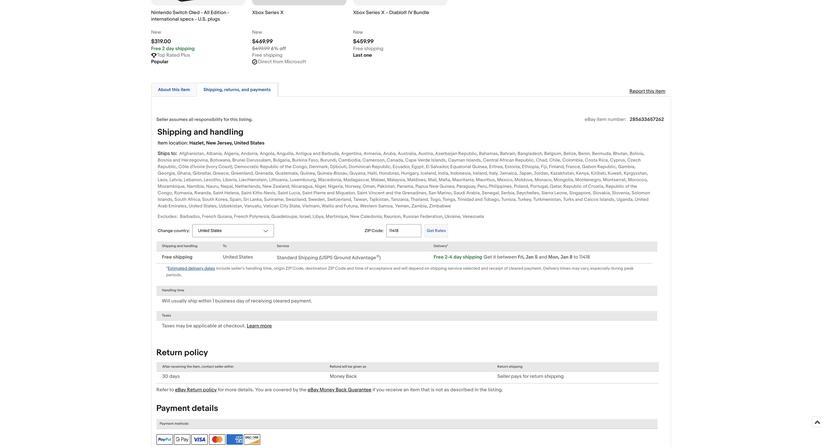 Task type: vqa. For each thing, say whether or not it's contained in the screenshot.
"Payment" related to Payment methods
yes



Task type: describe. For each thing, give the bounding box(es) containing it.
czech
[[628, 158, 641, 163]]

2 horizontal spatial day
[[454, 255, 462, 261]]

free up *
[[162, 255, 172, 261]]

islands, up arab
[[158, 197, 174, 203]]

bermuda,
[[593, 151, 613, 157]]

seychelles,
[[517, 191, 541, 196]]

romania,
[[174, 191, 194, 196]]

guatemala,
[[275, 171, 299, 176]]

1 vertical spatial shipping
[[162, 244, 176, 249]]

4
[[450, 255, 453, 261]]

0 vertical spatial states
[[250, 140, 265, 147]]

1 vertical spatial for
[[523, 374, 529, 380]]

shipping right return on the bottom right
[[545, 374, 564, 380]]

2 jan from the left
[[561, 255, 569, 261]]

times
[[560, 266, 571, 272]]

islands, up the salvador,
[[432, 158, 447, 163]]

angola,
[[260, 151, 276, 157]]

nevis,
[[264, 191, 277, 196]]

portugal,
[[531, 184, 549, 190]]

0 horizontal spatial zip
[[286, 266, 292, 272]]

0 horizontal spatial within
[[199, 298, 212, 305]]

and down switzerland,
[[335, 204, 343, 209]]

herzegovina,
[[182, 158, 209, 163]]

x for $459.99
[[382, 10, 385, 16]]

1 jan from the left
[[526, 255, 534, 261]]

6%
[[271, 46, 279, 52]]

islands, down slovakia,
[[600, 197, 616, 203]]

1 horizontal spatial republic
[[564, 184, 582, 190]]

jersey,
[[217, 140, 233, 147]]

3 saint from the left
[[278, 191, 288, 196]]

georgia,
[[158, 171, 176, 176]]

and left receipt
[[481, 266, 489, 272]]

laos,
[[158, 177, 169, 183]]

responsibility
[[195, 117, 223, 123]]

bissau,
[[334, 171, 349, 176]]

and inside button
[[242, 87, 249, 93]]

return for return shipping
[[498, 365, 508, 369]]

popular
[[151, 59, 169, 65]]

ecuador,
[[393, 164, 411, 170]]

be for applicable
[[186, 324, 192, 330]]

malawi,
[[371, 177, 386, 183]]

and down nigeria,
[[327, 191, 335, 196]]

guinea-
[[317, 171, 334, 176]]

seller
[[215, 365, 224, 369]]

1 horizontal spatial congo,
[[293, 164, 308, 170]]

plus
[[181, 52, 190, 59]]

qatar,
[[550, 184, 563, 190]]

and right code
[[347, 266, 354, 272]]

kitts-
[[253, 191, 264, 196]]

1 horizontal spatial ebay
[[308, 388, 319, 394]]

paypal image
[[157, 435, 173, 446]]

shipping inside new $469.99 $499.99 6% off free shipping
[[263, 52, 283, 59]]

1 horizontal spatial to
[[574, 255, 579, 261]]

and down the arabia,
[[475, 197, 483, 203]]

0 vertical spatial shipping and handling
[[157, 128, 244, 138]]

new down futuna,
[[350, 214, 360, 220]]

islands, up ireland,
[[467, 158, 482, 163]]

ghana,
[[177, 171, 192, 176]]

benin,
[[579, 151, 592, 157]]

0 horizontal spatial to
[[170, 388, 174, 394]]

payment. inside include seller's handling time, origin zip code, destination zip code and time of acceptance and will depend on shipping service selected and receipt of cleared payment. delivery times may vary, especially during peak periods.
[[525, 266, 543, 272]]

)
[[380, 255, 381, 261]]

shipping, returns, and payments button
[[204, 87, 271, 93]]

285633657262
[[630, 117, 665, 123]]

1 horizontal spatial return
[[187, 388, 202, 394]]

peru,
[[478, 184, 488, 190]]

2 vertical spatial day
[[237, 298, 245, 305]]

the right by
[[300, 388, 307, 394]]

2 south from the left
[[202, 197, 215, 203]]

New text field
[[252, 29, 262, 36]]

not
[[436, 388, 443, 394]]

ZIP Code: text field
[[387, 225, 422, 238]]

Direct from Microsoft text field
[[258, 59, 306, 65]]

will inside include seller's handling time, origin zip code, destination zip code and time of acceptance and will depend on shipping service selected and receipt of cleared payment. delivery times may vary, especially during peak periods.
[[402, 266, 408, 272]]

netherlands,
[[235, 184, 262, 190]]

new $469.99 $499.99 6% off free shipping
[[252, 29, 286, 59]]

iv
[[408, 10, 413, 16]]

$499.99
[[252, 46, 270, 52]]

monaco,
[[535, 177, 553, 183]]

united up andorra,
[[234, 140, 249, 147]]

united down africa, on the top
[[189, 204, 203, 209]]

the right in
[[480, 388, 487, 394]]

day inside new $319.00 free 2 day shipping
[[166, 46, 174, 52]]

seller for seller pays for return shipping
[[498, 374, 510, 380]]

rica,
[[599, 158, 609, 163]]

lanka,
[[250, 197, 263, 203]]

4 saint from the left
[[302, 191, 313, 196]]

include seller's handling time, origin zip code, destination zip code and time of acceptance and will depend on shipping service selected and receipt of cleared payment. delivery times may vary, especially during peak periods.
[[166, 266, 634, 278]]

lucia,
[[289, 191, 301, 196]]

burkina
[[292, 158, 308, 163]]

0 horizontal spatial cleared
[[273, 298, 290, 305]]

2 saint from the left
[[241, 191, 252, 196]]

0 horizontal spatial more
[[225, 388, 237, 394]]

libya,
[[313, 214, 325, 220]]

tajikistan,
[[370, 197, 390, 203]]

anguilla,
[[277, 151, 295, 157]]

republic, down the cameroon,
[[372, 164, 392, 170]]

handling time
[[162, 289, 184, 293]]

ship
[[188, 298, 197, 305]]

of down advantage
[[365, 266, 369, 272]]

return shipping
[[498, 365, 523, 369]]

last
[[353, 52, 363, 59]]

cameroon,
[[363, 158, 386, 163]]

and down singapore,
[[576, 197, 583, 203]]

1 vertical spatial guinea,
[[300, 171, 316, 176]]

1 vertical spatial within
[[224, 365, 234, 369]]

1 french from the left
[[202, 214, 216, 220]]

nepal,
[[221, 184, 234, 190]]

of up the slovenia,
[[626, 184, 630, 190]]

equatorial
[[451, 164, 471, 170]]

tab list containing about this item
[[151, 82, 672, 97]]

of right business
[[246, 298, 250, 305]]

1 vertical spatial back
[[336, 388, 347, 394]]

new down mali,
[[430, 184, 439, 190]]

get rates
[[427, 229, 446, 234]]

it
[[494, 255, 496, 261]]

about this item
[[158, 87, 190, 93]]

1 horizontal spatial handling
[[210, 128, 244, 138]]

may inside include seller's handling time, origin zip code, destination zip code and time of acceptance and will depend on shipping service selected and receipt of cleared payment. delivery times may vary, especially during peak periods.
[[572, 266, 580, 272]]

new inside "new $459.99 free shipping last one"
[[353, 29, 363, 36]]

periods.
[[166, 273, 182, 278]]

code
[[335, 266, 346, 272]]

1 south from the left
[[175, 197, 187, 203]]

new text field for $319.00
[[151, 29, 161, 36]]

cayman
[[448, 158, 466, 163]]

cape
[[405, 158, 417, 163]]

liberia,
[[223, 177, 238, 183]]

arabia,
[[467, 191, 481, 196]]

2-
[[445, 255, 450, 261]]

shipping up pays
[[509, 365, 523, 369]]

free shipping
[[162, 255, 193, 261]]

1 horizontal spatial listing.
[[488, 388, 503, 394]]

google pay image
[[174, 435, 190, 446]]

item inside button
[[181, 87, 190, 93]]

bhutan,
[[614, 151, 629, 157]]

0 horizontal spatial listing.
[[239, 117, 253, 123]]

new inside new $319.00 free 2 day shipping
[[151, 29, 161, 36]]

1 horizontal spatial this
[[230, 117, 238, 123]]

1 horizontal spatial zip
[[328, 266, 334, 272]]

Free shipping text field
[[353, 46, 384, 52]]

united down to
[[223, 255, 238, 261]]

report this item link
[[627, 85, 669, 98]]

item right report
[[656, 88, 666, 95]]

assumes
[[169, 117, 188, 123]]

1 vertical spatial shipping and handling
[[162, 244, 198, 249]]

this for report
[[647, 88, 655, 95]]

verde
[[418, 158, 431, 163]]

samoa,
[[379, 204, 394, 209]]

direct
[[258, 59, 272, 65]]

payment details
[[157, 404, 218, 415]]

new $459.99 free shipping last one
[[353, 29, 384, 59]]

the up guatemala, at the top left
[[285, 164, 292, 170]]

®
[[376, 254, 380, 258]]

and right 5
[[539, 255, 548, 261]]

0 vertical spatial money
[[330, 374, 345, 380]]

kyrgyzstan,
[[624, 171, 648, 176]]

shipping inside include seller's handling time, origin zip code, destination zip code and time of acceptance and will depend on shipping service selected and receipt of cleared payment. delivery times may vary, especially during peak periods.
[[431, 266, 447, 272]]

turks
[[564, 197, 575, 203]]

and up free shipping
[[177, 244, 183, 249]]

sweden,
[[309, 197, 326, 203]]

ireland,
[[473, 171, 488, 176]]

1 vertical spatial will
[[342, 365, 348, 369]]

11418
[[580, 255, 591, 261]]

seller for seller assumes all responsibility for this listing.
[[157, 117, 168, 123]]

republic, down the rica, at right top
[[598, 164, 617, 170]]

chile,
[[550, 158, 562, 163]]

1 vertical spatial receiving
[[171, 365, 186, 369]]

edition
[[211, 10, 226, 16]]

and right acceptance
[[394, 266, 401, 272]]

new up nevis,
[[263, 184, 272, 190]]

0 vertical spatial shipping
[[157, 128, 192, 138]]

xbox for $459.99
[[353, 10, 365, 16]]

serbia,
[[501, 191, 516, 196]]

united down solomon
[[635, 197, 649, 203]]

return policy
[[157, 348, 208, 359]]

discover image
[[244, 435, 261, 446]]

shipping inside new $319.00 free 2 day shipping
[[175, 46, 195, 52]]

and down pakistan,
[[386, 191, 394, 196]]

1 vertical spatial money
[[320, 388, 335, 394]]

d'ivoire
[[190, 164, 205, 170]]

be for given
[[348, 365, 353, 369]]

series for $459.99
[[366, 10, 380, 16]]

0 horizontal spatial -
[[195, 16, 197, 22]]

shipping up estimated at the bottom left of the page
[[173, 255, 193, 261]]

item right an
[[410, 388, 420, 394]]

usually
[[171, 298, 187, 305]]

x for $469.99
[[280, 10, 284, 16]]

time inside include seller's handling time, origin zip code, destination zip code and time of acceptance and will depend on shipping service selected and receipt of cleared payment. delivery times may vary, especially during peak periods.
[[355, 266, 364, 272]]

switch
[[173, 10, 188, 16]]

luxembourg,
[[290, 177, 317, 183]]

darussalam,
[[247, 158, 272, 163]]

0 horizontal spatial payment.
[[291, 298, 312, 305]]

new inside new $469.99 $499.99 6% off free shipping
[[252, 29, 262, 36]]

number:
[[608, 117, 627, 123]]

of right receipt
[[504, 266, 508, 272]]

free inside new $469.99 $499.99 6% off free shipping
[[252, 52, 262, 59]]

days
[[169, 374, 180, 380]]

and up 'faso,' on the top left of the page
[[313, 151, 321, 157]]

american express image
[[227, 435, 243, 446]]

(ivory
[[206, 164, 218, 170]]

new up albania,
[[206, 140, 216, 147]]

return for return policy
[[157, 348, 183, 359]]



Task type: locate. For each thing, give the bounding box(es) containing it.
shipping up plus
[[175, 46, 195, 52]]

jan left 8
[[561, 255, 569, 261]]

0 horizontal spatial series
[[265, 10, 279, 16]]

Last one text field
[[353, 52, 372, 59]]

free left "2-"
[[434, 255, 444, 261]]

none text field containing $499.99
[[252, 46, 286, 52]]

republic, up cayman
[[459, 151, 478, 157]]

pays
[[512, 374, 522, 380]]

you
[[377, 388, 385, 394]]

1 vertical spatial cleared
[[273, 298, 290, 305]]

1 vertical spatial taxes
[[162, 324, 175, 330]]

congo, down burkina
[[293, 164, 308, 170]]

0 horizontal spatial as
[[363, 365, 367, 369]]

1 new text field from the left
[[151, 29, 161, 36]]

bolivia,
[[630, 151, 645, 157]]

2 horizontal spatial this
[[647, 88, 655, 95]]

series for $469.99
[[265, 10, 279, 16]]

xbox left –
[[353, 10, 365, 16]]

0 vertical spatial policy
[[184, 348, 208, 359]]

botswana,
[[210, 158, 231, 163]]

plugs
[[208, 16, 220, 22]]

0 horizontal spatial x
[[280, 10, 284, 16]]

item left number:
[[597, 117, 607, 123]]

change country:
[[158, 229, 190, 234]]

None text field
[[252, 46, 286, 52]]

australia,
[[398, 151, 418, 157]]

free left 2
[[151, 46, 161, 52]]

1 horizontal spatial new text field
[[353, 29, 363, 36]]

for right responsibility
[[224, 117, 229, 123]]

$469.99 text field
[[252, 38, 273, 45]]

this right about
[[172, 87, 180, 93]]

1 horizontal spatial south
[[202, 197, 215, 203]]

shipping and handling up free shipping
[[162, 244, 198, 249]]

1 vertical spatial payment
[[160, 422, 174, 427]]

free inside new $319.00 free 2 day shipping
[[151, 46, 161, 52]]

tab list
[[151, 82, 672, 97]]

republic up singapore,
[[564, 184, 582, 190]]

2 vertical spatial for
[[218, 388, 224, 394]]

1 vertical spatial policy
[[203, 388, 217, 394]]

honduras,
[[379, 171, 401, 176]]

0 vertical spatial as
[[363, 365, 367, 369]]

1 vertical spatial payment.
[[291, 298, 312, 305]]

ebay money back guarantee link
[[308, 388, 372, 394]]

be left applicable
[[186, 324, 192, 330]]

2 horizontal spatial ebay
[[585, 117, 596, 123]]

hazlet,
[[190, 140, 205, 147]]

about this item button
[[158, 87, 190, 93]]

and down to:
[[173, 158, 181, 163]]

payment left methods
[[160, 422, 174, 427]]

time down advantage
[[355, 266, 364, 272]]

policy up item,
[[184, 348, 208, 359]]

saint down zealand,
[[278, 191, 288, 196]]

New text field
[[151, 29, 161, 36], [353, 29, 363, 36]]

jordan,
[[534, 171, 550, 176]]

oman,
[[363, 184, 377, 190]]

croatia,
[[589, 184, 605, 190]]

0 horizontal spatial return
[[157, 348, 183, 359]]

zip left code:
[[365, 228, 371, 234]]

1 vertical spatial congo,
[[158, 191, 173, 196]]

5 saint from the left
[[357, 191, 368, 196]]

get for get it between fri, jan 5 and mon, jan 8 to 11418
[[484, 255, 492, 261]]

1 vertical spatial get
[[484, 255, 492, 261]]

rated
[[166, 52, 180, 59]]

shipping up free shipping
[[162, 244, 176, 249]]

0 vertical spatial congo,
[[293, 164, 308, 170]]

1 taxes from the top
[[162, 314, 171, 318]]

0 horizontal spatial ebay
[[175, 388, 186, 394]]

back down refund will be given as at the left bottom
[[346, 374, 357, 380]]

delivery*
[[434, 244, 449, 249]]

master card image
[[209, 435, 226, 446]]

may
[[572, 266, 580, 272], [176, 324, 185, 330]]

money down refund
[[330, 374, 345, 380]]

the up tanzania,
[[395, 191, 402, 196]]

excludes:
[[158, 214, 178, 220]]

brunei
[[232, 158, 246, 163]]

0 vertical spatial handling
[[210, 128, 244, 138]]

mon,
[[549, 255, 560, 261]]

fiji,
[[541, 164, 548, 170]]

1 vertical spatial states
[[239, 255, 253, 261]]

1 vertical spatial be
[[348, 365, 353, 369]]

malaysia,
[[387, 177, 407, 183]]

taxes for taxes may be applicable at checkout. learn more
[[162, 324, 175, 330]]

day right the 4
[[454, 255, 462, 261]]

1 horizontal spatial time
[[355, 266, 364, 272]]

albania,
[[206, 151, 223, 157]]

0 horizontal spatial receiving
[[171, 365, 186, 369]]

2 vertical spatial shipping
[[298, 255, 318, 261]]

jan left 5
[[526, 255, 534, 261]]

zip left code
[[328, 266, 334, 272]]

gibraltar,
[[193, 171, 212, 176]]

and up hazlet,
[[194, 128, 208, 138]]

payment for payment details
[[157, 404, 190, 415]]

1 vertical spatial handling
[[184, 244, 198, 249]]

Top Rated Plus text field
[[157, 52, 190, 59]]

cleared inside include seller's handling time, origin zip code, destination zip code and time of acceptance and will depend on shipping service selected and receipt of cleared payment. delivery times may vary, especially during peak periods.
[[509, 266, 524, 272]]

0 vertical spatial will
[[402, 266, 408, 272]]

0 vertical spatial for
[[224, 117, 229, 123]]

0 vertical spatial payment.
[[525, 266, 543, 272]]

handling
[[162, 289, 176, 293]]

ebay left number:
[[585, 117, 596, 123]]

you
[[255, 388, 264, 394]]

trinidad
[[458, 197, 474, 203]]

applicable
[[193, 324, 217, 330]]

payment up payment methods
[[157, 404, 190, 415]]

nintendo
[[151, 10, 172, 16]]

shipping up location:
[[157, 128, 192, 138]]

covered
[[273, 388, 292, 394]]

spain,
[[230, 197, 243, 203]]

contact
[[202, 365, 214, 369]]

free inside "new $459.99 free shipping last one"
[[353, 46, 363, 52]]

democratic
[[235, 164, 259, 170]]

money back
[[330, 374, 357, 380]]

1 vertical spatial may
[[176, 324, 185, 330]]

code,
[[293, 266, 305, 272]]

0 vertical spatial receiving
[[251, 298, 272, 305]]

french down states,
[[202, 214, 216, 220]]

more right learn
[[260, 324, 272, 330]]

1 horizontal spatial series
[[366, 10, 380, 16]]

1 saint from the left
[[213, 191, 224, 196]]

Free 2 day shipping text field
[[151, 46, 195, 52]]

0 horizontal spatial be
[[186, 324, 192, 330]]

caicos
[[584, 197, 599, 203]]

tonga,
[[443, 197, 457, 203]]

1 horizontal spatial be
[[348, 365, 353, 369]]

handling inside include seller's handling time, origin zip code, destination zip code and time of acceptance and will depend on shipping service selected and receipt of cleared payment. delivery times may vary, especially during peak periods.
[[246, 266, 262, 272]]

2 taxes from the top
[[162, 324, 175, 330]]

greece,
[[213, 171, 230, 176]]

this for about
[[172, 87, 180, 93]]

new text field for $459.99
[[353, 29, 363, 36]]

acceptance
[[369, 266, 393, 272]]

1 horizontal spatial more
[[260, 324, 272, 330]]

new up $459.99
[[353, 29, 363, 36]]

- left "all"
[[201, 10, 203, 16]]

0 vertical spatial cleared
[[509, 266, 524, 272]]

visa image
[[192, 435, 208, 446]]

2 horizontal spatial return
[[498, 365, 508, 369]]

all
[[189, 117, 194, 123]]

the down morocco,
[[631, 184, 638, 190]]

Popular text field
[[151, 59, 169, 65]]

back down 'money back'
[[336, 388, 347, 394]]

this inside button
[[172, 87, 180, 93]]

el
[[426, 164, 430, 170]]

between
[[498, 255, 517, 261]]

chad,
[[536, 158, 549, 163]]

1 x from the left
[[280, 10, 284, 16]]

san
[[429, 191, 437, 196]]

0 vertical spatial within
[[199, 298, 212, 305]]

pierre
[[314, 191, 326, 196]]

given
[[353, 365, 362, 369]]

1 vertical spatial return
[[498, 365, 508, 369]]

of down montenegro,
[[583, 184, 588, 190]]

2
[[162, 46, 165, 52]]

barbados, french guiana, french polynesia, guadeloupe, israel, libya, martinique, new caledonia, reunion, russian federation, ukraine, venezuela
[[180, 214, 484, 220]]

get inside button
[[427, 229, 434, 234]]

ships
[[158, 151, 170, 157]]

guinea, up ireland,
[[472, 164, 489, 170]]

will right refund
[[342, 365, 348, 369]]

learn more link
[[247, 324, 272, 330]]

2 series from the left
[[366, 10, 380, 16]]

1 xbox from the left
[[252, 10, 264, 16]]

series up $469.99 'text field'
[[265, 10, 279, 16]]

saint up korea,
[[213, 191, 224, 196]]

get
[[427, 229, 434, 234], [484, 255, 492, 261]]

seller
[[157, 117, 168, 123], [498, 374, 510, 380]]

listing. down shipping, returns, and payments button
[[239, 117, 253, 123]]

1 horizontal spatial jan
[[561, 255, 569, 261]]

and right returns,
[[242, 87, 249, 93]]

this up the jersey,
[[230, 117, 238, 123]]

receipt
[[489, 266, 503, 272]]

0 vertical spatial be
[[186, 324, 192, 330]]

maldives,
[[408, 177, 427, 183]]

2 horizontal spatial guinea,
[[472, 164, 489, 170]]

after
[[162, 365, 170, 369]]

1 horizontal spatial will
[[402, 266, 408, 272]]

guinea, up luxembourg,
[[300, 171, 316, 176]]

zip right origin
[[286, 266, 292, 272]]

shipping up destination
[[298, 255, 318, 261]]

south up states,
[[202, 197, 215, 203]]

togo,
[[430, 197, 442, 203]]

0 vertical spatial time
[[355, 266, 364, 272]]

the left item,
[[187, 365, 192, 369]]

2 x from the left
[[382, 10, 385, 16]]

to right 8
[[574, 255, 579, 261]]

0 horizontal spatial seller
[[157, 117, 168, 123]]

saudi
[[454, 191, 466, 196]]

namibia,
[[187, 184, 205, 190]]

states up andorra,
[[250, 140, 265, 147]]

refer to ebay return policy for more details. you are covered by the ebay money back guarantee if you receive an item that is not as described in the listing.
[[157, 388, 503, 394]]

x
[[280, 10, 284, 16], [382, 10, 385, 16]]

lesotho,
[[204, 177, 222, 183]]

gabon
[[583, 164, 597, 170]]

2 french from the left
[[234, 214, 248, 220]]

for
[[224, 117, 229, 123], [523, 374, 529, 380], [218, 388, 224, 394]]

0 horizontal spatial may
[[176, 324, 185, 330]]

0 horizontal spatial french
[[202, 214, 216, 220]]

receiving
[[251, 298, 272, 305], [171, 365, 186, 369]]

2 horizontal spatial zip
[[365, 228, 371, 234]]

ebay down days
[[175, 388, 186, 394]]

1 horizontal spatial guinea,
[[440, 184, 456, 190]]

guinea, up marino, on the right of page
[[440, 184, 456, 190]]

advantage
[[352, 255, 376, 261]]

1 horizontal spatial cleared
[[509, 266, 524, 272]]

saint down nicaragua,
[[302, 191, 313, 196]]

$459.99 text field
[[353, 38, 374, 45]]

as right given
[[363, 365, 367, 369]]

as right not
[[444, 388, 450, 394]]

$319.00 text field
[[151, 38, 171, 45]]

payment. down code,
[[291, 298, 312, 305]]

saint up the sri
[[241, 191, 252, 196]]

0 horizontal spatial will
[[342, 365, 348, 369]]

return up after
[[157, 348, 183, 359]]

0 horizontal spatial republic
[[260, 164, 279, 170]]

arab
[[158, 204, 168, 209]]

vanuatu,
[[244, 204, 262, 209]]

xbox for $469.99
[[252, 10, 264, 16]]

0 vertical spatial back
[[346, 374, 357, 380]]

cyprus,
[[610, 158, 627, 163]]

2 vertical spatial guinea,
[[440, 184, 456, 190]]

1 horizontal spatial xbox
[[353, 10, 365, 16]]

for right pays
[[523, 374, 529, 380]]

taxes for taxes
[[162, 314, 171, 318]]

1 vertical spatial time
[[177, 289, 184, 293]]

2 horizontal spatial republic
[[606, 184, 625, 190]]

1 horizontal spatial receiving
[[251, 298, 272, 305]]

shipping up selected at the right bottom
[[463, 255, 483, 261]]

shipping up one
[[364, 46, 384, 52]]

0 vertical spatial taxes
[[162, 314, 171, 318]]

1 horizontal spatial -
[[201, 10, 203, 16]]

1 horizontal spatial get
[[484, 255, 492, 261]]

swaziland,
[[286, 197, 308, 203]]

0 vertical spatial get
[[427, 229, 434, 234]]

time up usually
[[177, 289, 184, 293]]

seller down return shipping
[[498, 374, 510, 380]]

1 horizontal spatial french
[[234, 214, 248, 220]]

day right business
[[237, 298, 245, 305]]

Free shipping text field
[[252, 52, 283, 59]]

free down $499.99
[[252, 52, 262, 59]]

2 xbox from the left
[[353, 10, 365, 16]]

0 horizontal spatial new text field
[[151, 29, 161, 36]]

handling up free shipping
[[184, 244, 198, 249]]

day
[[166, 46, 174, 52], [454, 255, 462, 261], [237, 298, 245, 305]]

- right edition
[[228, 10, 229, 16]]

bahrain,
[[500, 151, 517, 157]]

lithuania,
[[269, 177, 289, 183]]

leone,
[[555, 191, 569, 196]]

ebay right by
[[308, 388, 319, 394]]

republic, up georgia,
[[158, 164, 178, 170]]

seller left assumes
[[157, 117, 168, 123]]

refund
[[330, 365, 342, 369]]

shipping inside "new $459.99 free shipping last one"
[[364, 46, 384, 52]]

an
[[404, 388, 409, 394]]

tunisia,
[[502, 197, 517, 203]]

1 vertical spatial listing.
[[488, 388, 503, 394]]

0 horizontal spatial jan
[[526, 255, 534, 261]]

series left –
[[366, 10, 380, 16]]

0 horizontal spatial south
[[175, 197, 187, 203]]

0 horizontal spatial time
[[177, 289, 184, 293]]

1 vertical spatial to
[[170, 388, 174, 394]]

of down the bulgaria,
[[280, 164, 284, 170]]

1 vertical spatial as
[[444, 388, 450, 394]]

1 horizontal spatial may
[[572, 266, 580, 272]]

xbox
[[252, 10, 264, 16], [353, 10, 365, 16]]

on
[[425, 266, 430, 272]]

côte
[[179, 164, 189, 170]]

1 horizontal spatial as
[[444, 388, 450, 394]]

lebanon,
[[184, 177, 203, 183]]

estonia,
[[505, 164, 521, 170]]

item right about
[[181, 87, 190, 93]]

to
[[223, 244, 227, 249]]

learn
[[247, 324, 259, 330]]

0 horizontal spatial handling
[[184, 244, 198, 249]]

shipping inside "standard shipping (usps ground advantage ® )"
[[298, 255, 318, 261]]

republic, down bangladesh,
[[516, 158, 535, 163]]

off
[[280, 46, 286, 52]]

get left it
[[484, 255, 492, 261]]

0 vertical spatial to
[[574, 255, 579, 261]]

iceland,
[[421, 171, 437, 176]]

0 horizontal spatial day
[[166, 46, 174, 52]]

day right 2
[[166, 46, 174, 52]]

2 new text field from the left
[[353, 29, 363, 36]]

payment for payment methods
[[160, 422, 174, 427]]

1 series from the left
[[265, 10, 279, 16]]

get for get rates
[[427, 229, 434, 234]]

0 vertical spatial return
[[157, 348, 183, 359]]

1 horizontal spatial within
[[224, 365, 234, 369]]

estimated delivery dates link
[[168, 266, 215, 272]]

0 horizontal spatial get
[[427, 229, 434, 234]]

2 horizontal spatial -
[[228, 10, 229, 16]]

are
[[265, 388, 272, 394]]

1 vertical spatial seller
[[498, 374, 510, 380]]

within right the seller
[[224, 365, 234, 369]]

0 vertical spatial guinea,
[[472, 164, 489, 170]]

policy up details
[[203, 388, 217, 394]]

xbox up new text box at the left top
[[252, 10, 264, 16]]

0 vertical spatial more
[[260, 324, 272, 330]]

1 vertical spatial more
[[225, 388, 237, 394]]

be left given
[[348, 365, 353, 369]]

2 vertical spatial handling
[[246, 266, 262, 272]]



